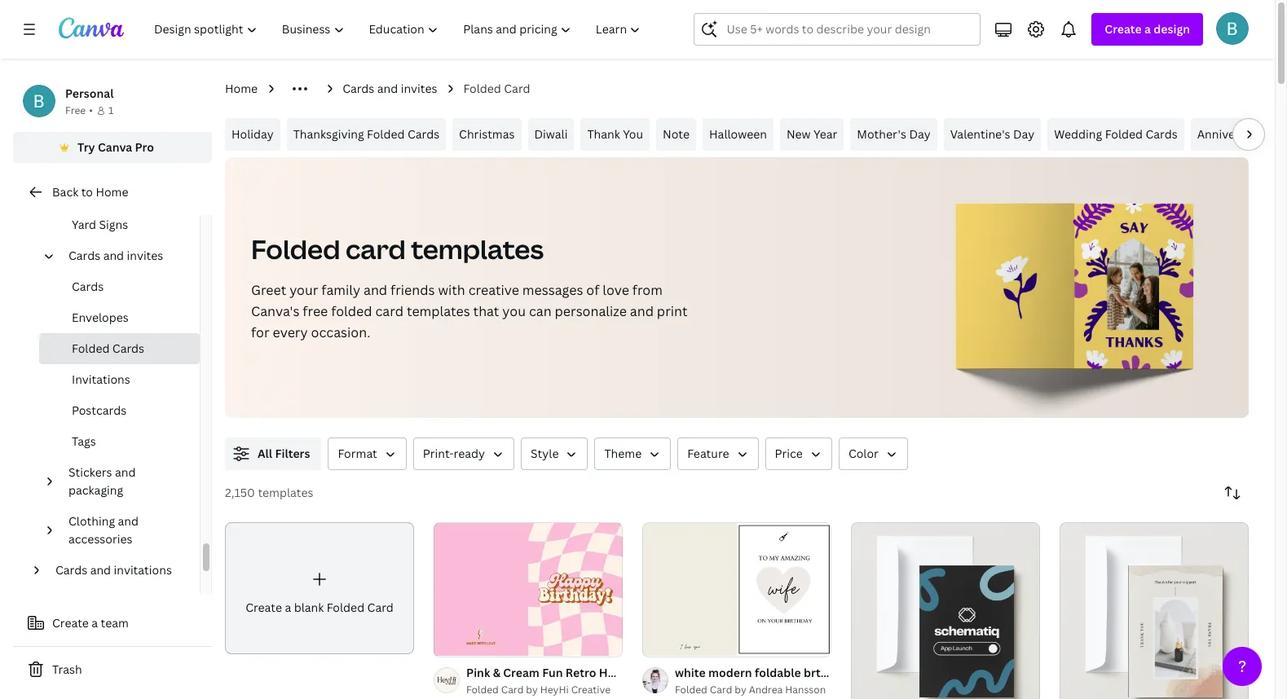 Task type: vqa. For each thing, say whether or not it's contained in the screenshot.
leftmost the to
no



Task type: describe. For each thing, give the bounding box(es) containing it.
cards down accessories
[[55, 563, 87, 578]]

2,150 templates
[[225, 485, 314, 501]]

cards and invitations
[[55, 563, 172, 578]]

foldable
[[755, 665, 801, 681]]

thanksgiving folded cards link
[[287, 118, 446, 151]]

price button
[[765, 438, 833, 471]]

pink
[[466, 665, 490, 681]]

mother's day
[[857, 126, 931, 142]]

clothing and accessories button
[[62, 506, 190, 555]]

and inside stickers and packaging
[[115, 465, 136, 480]]

1 of 2
[[445, 638, 472, 650]]

design
[[1154, 21, 1191, 37]]

mother's
[[857, 126, 907, 142]]

holiday
[[232, 126, 274, 142]]

card down cream
[[501, 683, 524, 697]]

canva's
[[251, 303, 300, 321]]

brad klo image
[[1217, 12, 1249, 45]]

day for valentine's day
[[1014, 126, 1035, 142]]

of inside greet your family and friends with creative messages of love from canva's free folded card templates that you can personalize and print for every occasion.
[[587, 281, 600, 299]]

stickers and packaging button
[[62, 458, 190, 506]]

card inside white modern foldable brthday card folded card by andrea hansson
[[851, 665, 876, 681]]

filters
[[275, 446, 310, 462]]

anniversary fold
[[1198, 126, 1288, 142]]

trash
[[52, 662, 82, 678]]

valentine's day
[[951, 126, 1035, 142]]

0 vertical spatial templates
[[411, 232, 544, 267]]

free
[[303, 303, 328, 321]]

create for create a team
[[52, 616, 89, 631]]

folded card templates
[[251, 232, 544, 267]]

occasion.
[[311, 324, 371, 342]]

and up thanksgiving folded cards
[[377, 81, 398, 96]]

team
[[101, 616, 129, 631]]

you
[[503, 303, 526, 321]]

cards and invites inside button
[[69, 248, 163, 263]]

diwali link
[[528, 118, 574, 151]]

white
[[675, 665, 706, 681]]

clothing
[[69, 514, 115, 529]]

trash link
[[13, 654, 212, 687]]

by inside pink & cream fun retro happy birthday folded card folded card by heyhi creative
[[526, 683, 538, 697]]

all filters
[[258, 446, 310, 462]]

2,150
[[225, 485, 255, 501]]

wedding folded cards link
[[1048, 118, 1185, 151]]

price
[[775, 446, 803, 462]]

templates inside greet your family and friends with creative messages of love from canva's free folded card templates that you can personalize and print for every occasion.
[[407, 303, 470, 321]]

love
[[603, 281, 630, 299]]

create a blank folded card
[[246, 600, 394, 616]]

tags
[[72, 434, 96, 449]]

cards link
[[39, 272, 200, 303]]

modern
[[709, 665, 752, 681]]

1 horizontal spatial invites
[[401, 81, 437, 96]]

white modern foldable brthday card image
[[643, 523, 832, 657]]

blank
[[294, 600, 324, 616]]

create a design button
[[1092, 13, 1204, 46]]

create a blank folded card link
[[225, 523, 414, 655]]

pink and charcoal modern feminine business general thanks folded card image
[[1060, 523, 1249, 700]]

to
[[81, 184, 93, 200]]

hansson
[[786, 683, 826, 697]]

new year
[[787, 126, 838, 142]]

and inside button
[[103, 248, 124, 263]]

valentine's day link
[[944, 118, 1042, 151]]

retro
[[566, 665, 596, 681]]

2 vertical spatial templates
[[258, 485, 314, 501]]

greet your family and friends with creative messages of love from canva's free folded card templates that you can personalize and print for every occasion.
[[251, 281, 688, 342]]

family
[[322, 281, 361, 299]]

cards inside button
[[69, 248, 100, 263]]

back to home
[[52, 184, 128, 200]]

yard signs
[[72, 217, 128, 232]]

theme button
[[595, 438, 671, 471]]

folded inside white modern foldable brthday card folded card by andrea hansson
[[675, 683, 708, 697]]

note link
[[657, 118, 697, 151]]

invitations
[[114, 563, 172, 578]]

pink & cream fun retro happy birthday folded card link
[[466, 664, 757, 682]]

and down 'from'
[[630, 303, 654, 321]]

folded up your
[[251, 232, 340, 267]]

every
[[273, 324, 308, 342]]

0 horizontal spatial home
[[96, 184, 128, 200]]

0 horizontal spatial of
[[452, 638, 465, 650]]

messages
[[523, 281, 583, 299]]

can
[[529, 303, 552, 321]]

folded down envelopes
[[72, 341, 110, 356]]

and up folded
[[364, 281, 387, 299]]

invites inside button
[[127, 248, 163, 263]]

holiday link
[[225, 118, 280, 151]]

christmas link
[[453, 118, 522, 151]]

free
[[65, 104, 86, 117]]

halloween
[[710, 126, 767, 142]]

a for blank
[[285, 600, 291, 616]]

&
[[493, 665, 501, 681]]

theme
[[605, 446, 642, 462]]

cards and invitations link
[[49, 555, 190, 586]]

accessories
[[69, 532, 133, 547]]

packaging
[[69, 483, 123, 498]]

card inside white modern foldable brthday card folded card by andrea hansson
[[710, 683, 733, 697]]

note
[[663, 126, 690, 142]]

with
[[438, 281, 465, 299]]

cards left anniversary at the top right of the page
[[1146, 126, 1178, 142]]

Sort by button
[[1217, 477, 1249, 510]]

•
[[89, 104, 93, 117]]

friends
[[391, 281, 435, 299]]

try
[[78, 139, 95, 155]]



Task type: locate. For each thing, give the bounding box(es) containing it.
a for team
[[92, 616, 98, 631]]

0 vertical spatial cards and invites
[[343, 81, 437, 96]]

0 horizontal spatial 1
[[108, 104, 114, 117]]

2 day from the left
[[1014, 126, 1035, 142]]

folded up christmas
[[464, 81, 501, 96]]

1 horizontal spatial day
[[1014, 126, 1035, 142]]

yard
[[72, 217, 96, 232]]

folded inside thanksgiving folded cards link
[[367, 126, 405, 142]]

card up family
[[346, 232, 406, 267]]

of
[[587, 281, 600, 299], [452, 638, 465, 650]]

halloween link
[[703, 118, 774, 151]]

cards up envelopes
[[72, 279, 104, 294]]

heyhi
[[540, 683, 569, 697]]

brthday
[[804, 665, 849, 681]]

and down accessories
[[90, 563, 111, 578]]

folded down pink
[[466, 683, 499, 697]]

day right mother's
[[910, 126, 931, 142]]

print
[[657, 303, 688, 321]]

christmas
[[459, 126, 515, 142]]

by down cream
[[526, 683, 538, 697]]

1 vertical spatial invites
[[127, 248, 163, 263]]

and down 'tags' link
[[115, 465, 136, 480]]

2 horizontal spatial a
[[1145, 21, 1152, 37]]

style button
[[521, 438, 588, 471]]

personal
[[65, 86, 114, 101]]

cards down the envelopes link
[[112, 341, 144, 356]]

cards and invites down yard signs link
[[69, 248, 163, 263]]

templates
[[411, 232, 544, 267], [407, 303, 470, 321], [258, 485, 314, 501]]

1 horizontal spatial of
[[587, 281, 600, 299]]

ready
[[454, 446, 485, 462]]

pink & cream fun retro happy birthday folded card image
[[434, 523, 623, 657]]

1 day from the left
[[910, 126, 931, 142]]

1 vertical spatial templates
[[407, 303, 470, 321]]

create left design
[[1105, 21, 1142, 37]]

day
[[910, 126, 931, 142], [1014, 126, 1035, 142]]

0 horizontal spatial create
[[52, 616, 89, 631]]

a inside the create a team button
[[92, 616, 98, 631]]

cards and invites button
[[62, 241, 190, 272]]

0 horizontal spatial cards and invites
[[69, 248, 163, 263]]

print-ready
[[423, 446, 485, 462]]

card up folded card by andrea hansson link
[[730, 665, 757, 681]]

day right valentine's
[[1014, 126, 1035, 142]]

card down friends
[[376, 303, 404, 321]]

anniversary
[[1198, 126, 1264, 142]]

0 vertical spatial invites
[[401, 81, 437, 96]]

color
[[849, 446, 879, 462]]

1 vertical spatial card
[[376, 303, 404, 321]]

invitations
[[72, 372, 130, 387]]

white modern foldable brthday card folded card by andrea hansson
[[675, 665, 876, 697]]

1 vertical spatial 1
[[445, 638, 450, 650]]

1 for 1
[[108, 104, 114, 117]]

card up christmas
[[504, 81, 531, 96]]

your
[[290, 281, 318, 299]]

for
[[251, 324, 270, 342]]

card inside greet your family and friends with creative messages of love from canva's free folded card templates that you can personalize and print for every occasion.
[[376, 303, 404, 321]]

cards down yard
[[69, 248, 100, 263]]

cards up thanksgiving folded cards
[[343, 81, 375, 96]]

None search field
[[694, 13, 981, 46]]

pink & cream fun retro happy birthday folded card folded card by heyhi creative
[[466, 665, 757, 697]]

yard signs link
[[39, 210, 200, 241]]

card right brthday
[[851, 665, 876, 681]]

by inside white modern foldable brthday card folded card by andrea hansson
[[735, 683, 747, 697]]

0 horizontal spatial a
[[92, 616, 98, 631]]

create inside button
[[52, 616, 89, 631]]

folded
[[331, 303, 372, 321]]

create left blank
[[246, 600, 282, 616]]

0 horizontal spatial day
[[910, 126, 931, 142]]

1 vertical spatial cards and invites
[[69, 248, 163, 263]]

2 horizontal spatial create
[[1105, 21, 1142, 37]]

folded right thanksgiving
[[367, 126, 405, 142]]

format
[[338, 446, 377, 462]]

templates down all filters
[[258, 485, 314, 501]]

1 left 2
[[445, 638, 450, 650]]

creative
[[571, 683, 611, 697]]

home up holiday
[[225, 81, 258, 96]]

templates up creative
[[411, 232, 544, 267]]

that
[[473, 303, 499, 321]]

by
[[526, 683, 538, 697], [735, 683, 747, 697]]

cards and invites up thanksgiving folded cards
[[343, 81, 437, 96]]

stickers and packaging
[[69, 465, 136, 498]]

cream
[[503, 665, 540, 681]]

new
[[787, 126, 811, 142]]

1 for 1 of 2
[[445, 638, 450, 650]]

1 vertical spatial of
[[452, 638, 465, 650]]

all
[[258, 446, 272, 462]]

signs
[[99, 217, 128, 232]]

create inside dropdown button
[[1105, 21, 1142, 37]]

pro
[[135, 139, 154, 155]]

0 vertical spatial of
[[587, 281, 600, 299]]

day inside valentine's day link
[[1014, 126, 1035, 142]]

envelopes
[[72, 310, 129, 325]]

andrea
[[749, 683, 783, 697]]

home
[[225, 81, 258, 96], [96, 184, 128, 200]]

folded right wedding
[[1106, 126, 1143, 142]]

0 horizontal spatial by
[[526, 683, 538, 697]]

day inside mother's day link
[[910, 126, 931, 142]]

try canva pro button
[[13, 132, 212, 163]]

folded inside create a blank folded card element
[[327, 600, 365, 616]]

create a blank folded card element
[[225, 523, 414, 655]]

1 horizontal spatial a
[[285, 600, 291, 616]]

2 vertical spatial card
[[851, 665, 876, 681]]

folded cards
[[72, 341, 144, 356]]

tags link
[[39, 427, 200, 458]]

corporate event folded card in black and white blue light blue bold gradient style image
[[851, 523, 1041, 700]]

home right to
[[96, 184, 128, 200]]

and up accessories
[[118, 514, 139, 529]]

card
[[346, 232, 406, 267], [376, 303, 404, 321], [851, 665, 876, 681]]

a left blank
[[285, 600, 291, 616]]

and down signs
[[103, 248, 124, 263]]

folded right birthday
[[689, 665, 728, 681]]

1 of 2 link
[[434, 523, 623, 657]]

1 vertical spatial home
[[96, 184, 128, 200]]

you
[[623, 126, 643, 142]]

1
[[108, 104, 114, 117], [445, 638, 450, 650]]

of up 'personalize'
[[587, 281, 600, 299]]

card down modern
[[710, 683, 733, 697]]

by down modern
[[735, 683, 747, 697]]

create left team at the left bottom
[[52, 616, 89, 631]]

1 inside 1 of 2 link
[[445, 638, 450, 650]]

fold
[[1266, 126, 1288, 142]]

invites down yard signs link
[[127, 248, 163, 263]]

folded down white
[[675, 683, 708, 697]]

feature
[[688, 446, 730, 462]]

home link
[[225, 80, 258, 98]]

0 vertical spatial card
[[346, 232, 406, 267]]

canva
[[98, 139, 132, 155]]

1 horizontal spatial by
[[735, 683, 747, 697]]

from
[[633, 281, 663, 299]]

birthday
[[638, 665, 687, 681]]

create for create a blank folded card
[[246, 600, 282, 616]]

a left design
[[1145, 21, 1152, 37]]

card right blank
[[367, 600, 394, 616]]

2 by from the left
[[735, 683, 747, 697]]

invites down top level navigation element
[[401, 81, 437, 96]]

a inside create a design dropdown button
[[1145, 21, 1152, 37]]

1 horizontal spatial home
[[225, 81, 258, 96]]

cards and invites
[[343, 81, 437, 96], [69, 248, 163, 263]]

a left team at the left bottom
[[92, 616, 98, 631]]

card
[[504, 81, 531, 96], [367, 600, 394, 616], [730, 665, 757, 681], [501, 683, 524, 697], [710, 683, 733, 697]]

1 right •
[[108, 104, 114, 117]]

top level navigation element
[[144, 13, 655, 46]]

mother's day link
[[851, 118, 938, 151]]

1 horizontal spatial 1
[[445, 638, 450, 650]]

day for mother's day
[[910, 126, 931, 142]]

valentine's
[[951, 126, 1011, 142]]

a inside create a blank folded card element
[[285, 600, 291, 616]]

stickers
[[69, 465, 112, 480]]

style
[[531, 446, 559, 462]]

thanksgiving
[[293, 126, 364, 142]]

0 vertical spatial home
[[225, 81, 258, 96]]

Search search field
[[727, 14, 971, 45]]

postcards
[[72, 403, 127, 418]]

0 horizontal spatial invites
[[127, 248, 163, 263]]

folded card templates image
[[901, 157, 1249, 418], [957, 204, 1194, 370]]

1 by from the left
[[526, 683, 538, 697]]

envelopes link
[[39, 303, 200, 334]]

templates down with
[[407, 303, 470, 321]]

a for design
[[1145, 21, 1152, 37]]

thank
[[588, 126, 620, 142]]

create a team button
[[13, 608, 212, 640]]

diwali
[[535, 126, 568, 142]]

create for create a design
[[1105, 21, 1142, 37]]

and inside clothing and accessories
[[118, 514, 139, 529]]

0 vertical spatial 1
[[108, 104, 114, 117]]

clothing and accessories
[[69, 514, 139, 547]]

1 horizontal spatial cards and invites
[[343, 81, 437, 96]]

fun
[[542, 665, 563, 681]]

cards left christmas
[[408, 126, 440, 142]]

folded right blank
[[327, 600, 365, 616]]

happy
[[599, 665, 636, 681]]

of left 2
[[452, 638, 465, 650]]

1 horizontal spatial create
[[246, 600, 282, 616]]

free •
[[65, 104, 93, 117]]

folded inside "wedding folded cards" link
[[1106, 126, 1143, 142]]

all filters button
[[225, 438, 322, 471]]

creative
[[469, 281, 519, 299]]



